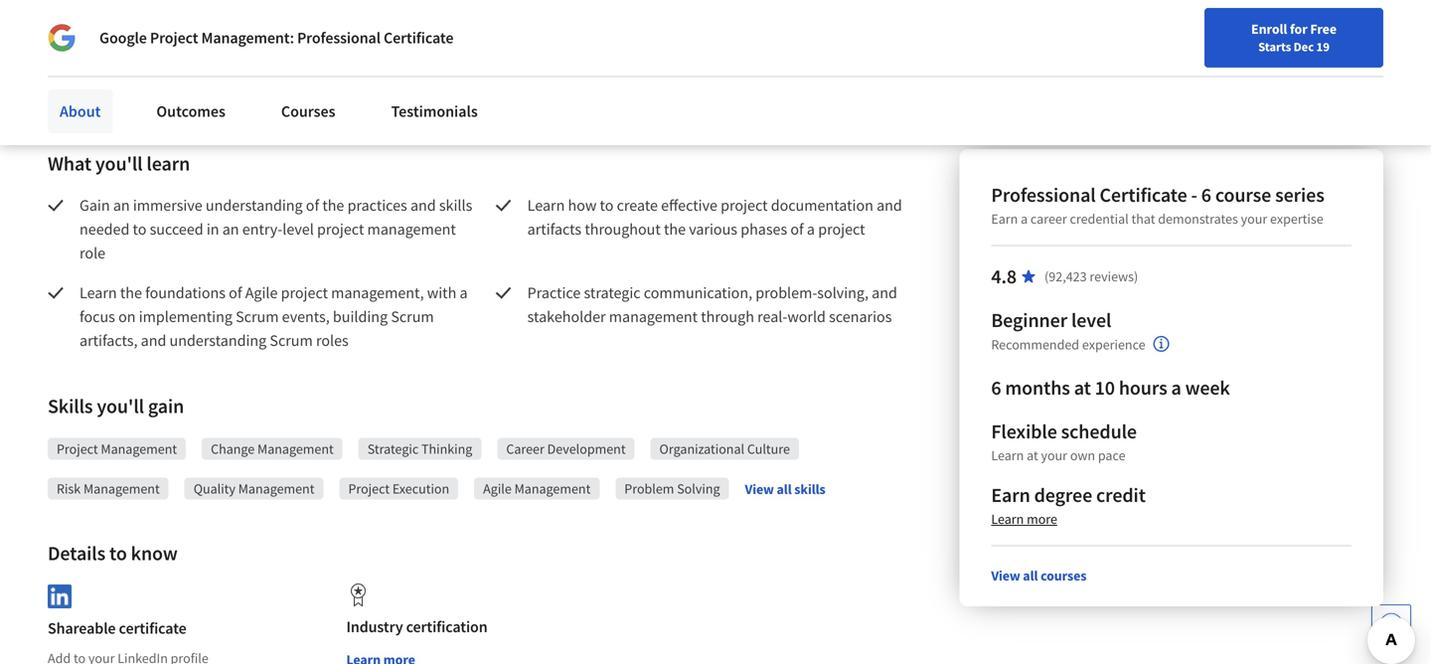 Task type: vqa. For each thing, say whether or not it's contained in the screenshot.
that
yes



Task type: locate. For each thing, give the bounding box(es) containing it.
1 vertical spatial project
[[57, 440, 98, 458]]

management
[[367, 219, 456, 239], [609, 307, 698, 327]]

0 horizontal spatial the
[[120, 283, 142, 303]]

at left 10
[[1075, 375, 1092, 400]]

outcomes
[[157, 72, 226, 92], [157, 101, 226, 121]]

1 vertical spatial certificate
[[1100, 182, 1188, 207]]

management down strategic
[[609, 307, 698, 327]]

1 vertical spatial all
[[1023, 567, 1038, 585]]

courses
[[281, 72, 336, 92], [281, 101, 336, 121]]

1 vertical spatial you'll
[[97, 394, 144, 419]]

outcomes link up learn on the top of page
[[145, 89, 238, 133]]

all left courses
[[1023, 567, 1038, 585]]

risk management
[[57, 480, 160, 498]]

0 horizontal spatial to
[[109, 541, 127, 566]]

1 vertical spatial testimonials
[[391, 101, 478, 121]]

1 horizontal spatial professional
[[992, 182, 1096, 207]]

0 vertical spatial your
[[1242, 210, 1268, 228]]

and down implementing
[[141, 331, 166, 351]]

about link for 2nd courses link from the bottom's outcomes link
[[48, 60, 113, 104]]

enroll for free starts dec 19
[[1252, 20, 1337, 55]]

testimonials link
[[379, 60, 490, 104], [379, 89, 490, 133]]

learn up focus
[[80, 283, 117, 303]]

outcomes link down management:
[[145, 60, 238, 104]]

1 outcomes link from the top
[[145, 60, 238, 104]]

0 vertical spatial certificate
[[384, 28, 454, 48]]

understanding up entry-
[[206, 195, 303, 215]]

about link for outcomes link for second courses link from the top
[[48, 89, 113, 133]]

1 horizontal spatial skills
[[795, 480, 826, 498]]

professional up the career
[[992, 182, 1096, 207]]

learn how to create effective project documentation and artifacts throughout the various phases of a project
[[528, 195, 906, 239]]

1 horizontal spatial the
[[322, 195, 344, 215]]

management up quality management
[[258, 440, 334, 458]]

1 horizontal spatial your
[[1242, 210, 1268, 228]]

about link down google image
[[48, 60, 113, 104]]

the
[[322, 195, 344, 215], [664, 219, 686, 239], [120, 283, 142, 303]]

2 horizontal spatial the
[[664, 219, 686, 239]]

2 horizontal spatial to
[[600, 195, 614, 215]]

0 vertical spatial an
[[113, 195, 130, 215]]

testimonials
[[391, 72, 478, 92], [391, 101, 478, 121]]

earn left the career
[[992, 210, 1018, 228]]

to right how
[[600, 195, 614, 215]]

of right the foundations
[[229, 283, 242, 303]]

flexible
[[992, 419, 1058, 444]]

view inside button
[[745, 480, 774, 498]]

a inside the "learn how to create effective project documentation and artifacts throughout the various phases of a project"
[[807, 219, 815, 239]]

about down google image
[[60, 72, 101, 92]]

scenarios
[[829, 307, 892, 327]]

0 horizontal spatial all
[[777, 480, 792, 498]]

management inside practice strategic communication, problem-solving, and stakeholder management through real-world scenarios
[[609, 307, 698, 327]]

the up on
[[120, 283, 142, 303]]

your
[[1242, 210, 1268, 228], [1042, 446, 1068, 464]]

an
[[113, 195, 130, 215], [222, 219, 239, 239]]

1 vertical spatial understanding
[[170, 331, 267, 351]]

all
[[777, 480, 792, 498], [1023, 567, 1038, 585]]

1 horizontal spatial management
[[609, 307, 698, 327]]

testimonials for second courses link from the top
[[391, 101, 478, 121]]

information about difficulty level pre-requisites. image
[[1154, 336, 1170, 352]]

agile down entry-
[[245, 283, 278, 303]]

0 vertical spatial management
[[367, 219, 456, 239]]

0 horizontal spatial skills
[[439, 195, 473, 215]]

1 vertical spatial management
[[609, 307, 698, 327]]

project management
[[57, 440, 177, 458]]

0 horizontal spatial management
[[367, 219, 456, 239]]

0 horizontal spatial of
[[229, 283, 242, 303]]

view
[[745, 480, 774, 498], [992, 567, 1021, 585]]

1 vertical spatial earn
[[992, 483, 1031, 508]]

-
[[1192, 182, 1198, 207]]

project up events,
[[281, 283, 328, 303]]

the down "effective"
[[664, 219, 686, 239]]

1 vertical spatial your
[[1042, 446, 1068, 464]]

courses link
[[269, 60, 348, 104], [269, 89, 348, 133]]

how
[[568, 195, 597, 215]]

agile down career
[[483, 480, 512, 498]]

2 about from the top
[[60, 101, 101, 121]]

1 testimonials from the top
[[391, 72, 478, 92]]

1 earn from the top
[[992, 210, 1018, 228]]

0 vertical spatial earn
[[992, 210, 1018, 228]]

1 horizontal spatial at
[[1075, 375, 1092, 400]]

1 vertical spatial of
[[791, 219, 804, 239]]

management down career development
[[515, 480, 591, 498]]

management down project management
[[84, 480, 160, 498]]

2 horizontal spatial project
[[348, 480, 390, 498]]

an right in
[[222, 219, 239, 239]]

all inside button
[[777, 480, 792, 498]]

0 vertical spatial level
[[283, 219, 314, 239]]

2 about link from the top
[[48, 89, 113, 133]]

view all courses
[[992, 567, 1087, 585]]

flexible schedule learn at your own pace
[[992, 419, 1137, 464]]

0 vertical spatial courses
[[281, 72, 336, 92]]

skills
[[439, 195, 473, 215], [795, 480, 826, 498]]

1 horizontal spatial agile
[[483, 480, 512, 498]]

project inside 'learn the foundations of agile project management, with a focus on implementing scrum events, building scrum artifacts, and understanding scrum roles'
[[281, 283, 328, 303]]

scrum
[[236, 307, 279, 327], [391, 307, 434, 327], [270, 331, 313, 351]]

of right phases
[[791, 219, 804, 239]]

understanding
[[206, 195, 303, 215], [170, 331, 267, 351]]

0 horizontal spatial 6
[[992, 375, 1002, 400]]

1 vertical spatial view
[[992, 567, 1021, 585]]

level right in
[[283, 219, 314, 239]]

0 horizontal spatial professional
[[297, 28, 381, 48]]

credential
[[1070, 210, 1129, 228]]

thinking
[[422, 440, 473, 458]]

change management
[[211, 440, 334, 458]]

0 vertical spatial the
[[322, 195, 344, 215]]

about up 'what'
[[60, 101, 101, 121]]

at down flexible
[[1027, 446, 1039, 464]]

and right the "documentation"
[[877, 195, 903, 215]]

view for view all skills
[[745, 480, 774, 498]]

1 horizontal spatial certificate
[[1100, 182, 1188, 207]]

2 vertical spatial the
[[120, 283, 142, 303]]

outcomes down management:
[[157, 72, 226, 92]]

1 horizontal spatial project
[[150, 28, 198, 48]]

project inside gain an immersive understanding of the practices and skills needed to succeed in an entry-level project management role
[[317, 219, 364, 239]]

0 horizontal spatial your
[[1042, 446, 1068, 464]]

the left practices
[[322, 195, 344, 215]]

you'll up gain
[[95, 151, 143, 176]]

0 vertical spatial skills
[[439, 195, 473, 215]]

level
[[283, 219, 314, 239], [1072, 308, 1112, 333]]

0 vertical spatial understanding
[[206, 195, 303, 215]]

project right google
[[150, 28, 198, 48]]

view left courses
[[992, 567, 1021, 585]]

1 horizontal spatial an
[[222, 219, 239, 239]]

1 outcomes from the top
[[157, 72, 226, 92]]

2 testimonials from the top
[[391, 101, 478, 121]]

about link up 'what'
[[48, 89, 113, 133]]

1 horizontal spatial to
[[133, 219, 147, 239]]

of
[[306, 195, 319, 215], [791, 219, 804, 239], [229, 283, 242, 303]]

testimonials link for second courses link from the top
[[379, 89, 490, 133]]

practice
[[528, 283, 581, 303]]

strategic thinking
[[368, 440, 473, 458]]

0 horizontal spatial at
[[1027, 446, 1039, 464]]

you'll up project management
[[97, 394, 144, 419]]

earn up learn more 'link'
[[992, 483, 1031, 508]]

solving
[[677, 480, 720, 498]]

industry certification
[[346, 617, 488, 637]]

communication,
[[644, 283, 753, 303]]

project down practices
[[317, 219, 364, 239]]

learn left more
[[992, 510, 1024, 528]]

2 vertical spatial to
[[109, 541, 127, 566]]

view down culture
[[745, 480, 774, 498]]

learn inside earn degree credit learn more
[[992, 510, 1024, 528]]

project
[[721, 195, 768, 215], [317, 219, 364, 239], [819, 219, 866, 239], [281, 283, 328, 303]]

1 about from the top
[[60, 72, 101, 92]]

management for agile management
[[515, 480, 591, 498]]

your inside professional certificate - 6 course series earn a career credential that demonstrates your expertise
[[1242, 210, 1268, 228]]

of inside gain an immersive understanding of the practices and skills needed to succeed in an entry-level project management role
[[306, 195, 319, 215]]

and
[[411, 195, 436, 215], [877, 195, 903, 215], [872, 283, 898, 303], [141, 331, 166, 351]]

management for change management
[[258, 440, 334, 458]]

0 vertical spatial 6
[[1202, 182, 1212, 207]]

all for skills
[[777, 480, 792, 498]]

professional right management:
[[297, 28, 381, 48]]

0 horizontal spatial view
[[745, 480, 774, 498]]

skills inside button
[[795, 480, 826, 498]]

your left own
[[1042, 446, 1068, 464]]

foundations
[[145, 283, 226, 303]]

view all skills button
[[745, 479, 826, 499]]

your down course
[[1242, 210, 1268, 228]]

0 vertical spatial testimonials
[[391, 72, 478, 92]]

testimonials link for 2nd courses link from the bottom
[[379, 60, 490, 104]]

level up experience
[[1072, 308, 1112, 333]]

0 vertical spatial view
[[745, 480, 774, 498]]

at
[[1075, 375, 1092, 400], [1027, 446, 1039, 464]]

1 horizontal spatial view
[[992, 567, 1021, 585]]

1 vertical spatial about
[[60, 101, 101, 121]]

and right practices
[[411, 195, 436, 215]]

about link
[[48, 60, 113, 104], [48, 89, 113, 133]]

an right gain
[[113, 195, 130, 215]]

0 vertical spatial of
[[306, 195, 319, 215]]

0 horizontal spatial an
[[113, 195, 130, 215]]

None search field
[[283, 12, 612, 52]]

2 testimonials link from the top
[[379, 89, 490, 133]]

earn inside professional certificate - 6 course series earn a career credential that demonstrates your expertise
[[992, 210, 1018, 228]]

6 right the -
[[1202, 182, 1212, 207]]

management down skills you'll gain
[[101, 440, 177, 458]]

a left week
[[1172, 375, 1182, 400]]

2 outcomes link from the top
[[145, 89, 238, 133]]

what you'll learn
[[48, 151, 190, 176]]

0 vertical spatial about
[[60, 72, 101, 92]]

0 vertical spatial project
[[150, 28, 198, 48]]

own
[[1071, 446, 1096, 464]]

a down the "documentation"
[[807, 219, 815, 239]]

outcomes up learn on the top of page
[[157, 101, 226, 121]]

stakeholder
[[528, 307, 606, 327]]

1 vertical spatial 6
[[992, 375, 1002, 400]]

succeed
[[150, 219, 203, 239]]

1 vertical spatial at
[[1027, 446, 1039, 464]]

2 vertical spatial of
[[229, 283, 242, 303]]

testimonials for 2nd courses link from the bottom
[[391, 72, 478, 92]]

menu item
[[1071, 20, 1199, 85]]

outcomes for 2nd courses link from the bottom's outcomes link
[[157, 72, 226, 92]]

1 vertical spatial level
[[1072, 308, 1112, 333]]

learn down flexible
[[992, 446, 1024, 464]]

management inside gain an immersive understanding of the practices and skills needed to succeed in an entry-level project management role
[[367, 219, 456, 239]]

skills you'll gain
[[48, 394, 184, 419]]

your inside flexible schedule learn at your own pace
[[1042, 446, 1068, 464]]

1 about link from the top
[[48, 60, 113, 104]]

agile management
[[483, 480, 591, 498]]

course
[[1216, 182, 1272, 207]]

1 vertical spatial professional
[[992, 182, 1096, 207]]

management down practices
[[367, 219, 456, 239]]

0 vertical spatial agile
[[245, 283, 278, 303]]

view for view all courses
[[992, 567, 1021, 585]]

understanding down implementing
[[170, 331, 267, 351]]

beginner level
[[992, 308, 1112, 333]]

all down culture
[[777, 480, 792, 498]]

2 horizontal spatial of
[[791, 219, 804, 239]]

6 left months
[[992, 375, 1002, 400]]

learn up artifacts
[[528, 195, 565, 215]]

0 vertical spatial to
[[600, 195, 614, 215]]

10
[[1095, 375, 1116, 400]]

learn inside the "learn how to create effective project documentation and artifacts throughout the various phases of a project"
[[528, 195, 565, 215]]

project down strategic
[[348, 480, 390, 498]]

certificate inside professional certificate - 6 course series earn a career credential that demonstrates your expertise
[[1100, 182, 1188, 207]]

1 horizontal spatial level
[[1072, 308, 1112, 333]]

a left the career
[[1021, 210, 1028, 228]]

1 vertical spatial skills
[[795, 480, 826, 498]]

0 horizontal spatial project
[[57, 440, 98, 458]]

project for project management
[[57, 440, 98, 458]]

what
[[48, 151, 91, 176]]

2 outcomes from the top
[[157, 101, 226, 121]]

to right needed
[[133, 219, 147, 239]]

1 horizontal spatial all
[[1023, 567, 1038, 585]]

of left practices
[[306, 195, 319, 215]]

certificate
[[119, 619, 187, 639]]

real-
[[758, 307, 788, 327]]

1 testimonials link from the top
[[379, 60, 490, 104]]

1 horizontal spatial 6
[[1202, 182, 1212, 207]]

scrum left events,
[[236, 307, 279, 327]]

you'll
[[95, 151, 143, 176], [97, 394, 144, 419]]

1 vertical spatial outcomes
[[157, 101, 226, 121]]

and up the scenarios on the right of page
[[872, 283, 898, 303]]

to left know
[[109, 541, 127, 566]]

earn
[[992, 210, 1018, 228], [992, 483, 1031, 508]]

to inside gain an immersive understanding of the practices and skills needed to succeed in an entry-level project management role
[[133, 219, 147, 239]]

management down change management
[[238, 480, 315, 498]]

1 vertical spatial agile
[[483, 480, 512, 498]]

2 earn from the top
[[992, 483, 1031, 508]]

project up the risk
[[57, 440, 98, 458]]

and inside practice strategic communication, problem-solving, and stakeholder management through real-world scenarios
[[872, 283, 898, 303]]

and inside gain an immersive understanding of the practices and skills needed to succeed in an entry-level project management role
[[411, 195, 436, 215]]

a right with
[[460, 283, 468, 303]]

outcomes link
[[145, 60, 238, 104], [145, 89, 238, 133]]

0 horizontal spatial level
[[283, 219, 314, 239]]

management for quality management
[[238, 480, 315, 498]]

learn
[[528, 195, 565, 215], [80, 283, 117, 303], [992, 446, 1024, 464], [992, 510, 1024, 528]]

0 vertical spatial you'll
[[95, 151, 143, 176]]

a inside professional certificate - 6 course series earn a career credential that demonstrates your expertise
[[1021, 210, 1028, 228]]

certificate
[[384, 28, 454, 48], [1100, 182, 1188, 207]]

2 vertical spatial project
[[348, 480, 390, 498]]

coursera image
[[24, 16, 150, 48]]

0 horizontal spatial agile
[[245, 283, 278, 303]]

0 vertical spatial all
[[777, 480, 792, 498]]

1 horizontal spatial of
[[306, 195, 319, 215]]

a inside 'learn the foundations of agile project management, with a focus on implementing scrum events, building scrum artifacts, and understanding scrum roles'
[[460, 283, 468, 303]]

project for project execution
[[348, 480, 390, 498]]

agile
[[245, 283, 278, 303], [483, 480, 512, 498]]

0 vertical spatial outcomes
[[157, 72, 226, 92]]

1 vertical spatial the
[[664, 219, 686, 239]]

1 vertical spatial to
[[133, 219, 147, 239]]

1 vertical spatial courses
[[281, 101, 336, 121]]



Task type: describe. For each thing, give the bounding box(es) containing it.
enroll
[[1252, 20, 1288, 38]]

risk
[[57, 480, 81, 498]]

change
[[211, 440, 255, 458]]

credit
[[1097, 483, 1146, 508]]

for
[[1291, 20, 1308, 38]]

experience
[[1083, 335, 1146, 353]]

the inside 'learn the foundations of agile project management, with a focus on implementing scrum events, building scrum artifacts, and understanding scrum roles'
[[120, 283, 142, 303]]

of inside the "learn how to create effective project documentation and artifacts throughout the various phases of a project"
[[791, 219, 804, 239]]

documentation
[[771, 195, 874, 215]]

6 months at 10 hours a week
[[992, 375, 1231, 400]]

the inside the "learn how to create effective project documentation and artifacts throughout the various phases of a project"
[[664, 219, 686, 239]]

effective
[[661, 195, 718, 215]]

in
[[207, 219, 219, 239]]

beginner
[[992, 308, 1068, 333]]

and inside 'learn the foundations of agile project management, with a focus on implementing scrum events, building scrum artifacts, and understanding scrum roles'
[[141, 331, 166, 351]]

management for risk management
[[84, 480, 160, 498]]

(92,423
[[1045, 267, 1087, 285]]

management,
[[331, 283, 424, 303]]

recommended experience
[[992, 335, 1146, 353]]

google project management: professional certificate
[[99, 28, 454, 48]]

focus
[[80, 307, 115, 327]]

career development
[[506, 440, 626, 458]]

various
[[689, 219, 738, 239]]

demonstrates
[[1159, 210, 1239, 228]]

19
[[1317, 39, 1330, 55]]

gain
[[80, 195, 110, 215]]

of inside 'learn the foundations of agile project management, with a focus on implementing scrum events, building scrum artifacts, and understanding scrum roles'
[[229, 283, 242, 303]]

view all skills
[[745, 480, 826, 498]]

skills
[[48, 394, 93, 419]]

6 inside professional certificate - 6 course series earn a career credential that demonstrates your expertise
[[1202, 182, 1212, 207]]

solving,
[[818, 283, 869, 303]]

recommended
[[992, 335, 1080, 353]]

level inside gain an immersive understanding of the practices and skills needed to succeed in an entry-level project management role
[[283, 219, 314, 239]]

series
[[1276, 182, 1325, 207]]

certification
[[406, 617, 488, 637]]

outcomes link for 2nd courses link from the bottom
[[145, 60, 238, 104]]

problem-
[[756, 283, 818, 303]]

0 vertical spatial at
[[1075, 375, 1092, 400]]

know
[[131, 541, 178, 566]]

role
[[80, 243, 105, 263]]

earn degree credit learn more
[[992, 483, 1146, 528]]

entry-
[[242, 219, 283, 239]]

1 courses from the top
[[281, 72, 336, 92]]

earn inside earn degree credit learn more
[[992, 483, 1031, 508]]

2 courses link from the top
[[269, 89, 348, 133]]

problem
[[625, 480, 675, 498]]

to inside the "learn how to create effective project documentation and artifacts throughout the various phases of a project"
[[600, 195, 614, 215]]

the inside gain an immersive understanding of the practices and skills needed to succeed in an entry-level project management role
[[322, 195, 344, 215]]

dec
[[1294, 39, 1315, 55]]

strategic
[[368, 440, 419, 458]]

phases
[[741, 219, 788, 239]]

learn the foundations of agile project management, with a focus on implementing scrum events, building scrum artifacts, and understanding scrum roles
[[80, 283, 471, 351]]

starts
[[1259, 39, 1292, 55]]

organizational
[[660, 440, 745, 458]]

industry
[[346, 617, 403, 637]]

career
[[1031, 210, 1068, 228]]

pace
[[1099, 446, 1126, 464]]

culture
[[748, 440, 790, 458]]

details
[[48, 541, 106, 566]]

through
[[701, 307, 755, 327]]

professional inside professional certificate - 6 course series earn a career credential that demonstrates your expertise
[[992, 182, 1096, 207]]

professional certificate - 6 course series earn a career credential that demonstrates your expertise
[[992, 182, 1325, 228]]

practice strategic communication, problem-solving, and stakeholder management through real-world scenarios
[[528, 283, 901, 327]]

organizational culture
[[660, 440, 790, 458]]

outcomes link for second courses link from the top
[[145, 89, 238, 133]]

quality management
[[194, 480, 315, 498]]

reviews)
[[1090, 267, 1139, 285]]

you'll for skills
[[97, 394, 144, 419]]

details to know
[[48, 541, 178, 566]]

free
[[1311, 20, 1337, 38]]

more
[[1027, 510, 1058, 528]]

problem solving
[[625, 480, 720, 498]]

you'll for what
[[95, 151, 143, 176]]

week
[[1186, 375, 1231, 400]]

and inside the "learn how to create effective project documentation and artifacts throughout the various phases of a project"
[[877, 195, 903, 215]]

0 vertical spatial professional
[[297, 28, 381, 48]]

development
[[548, 440, 626, 458]]

building
[[333, 307, 388, 327]]

agile inside 'learn the foundations of agile project management, with a focus on implementing scrum events, building scrum artifacts, and understanding scrum roles'
[[245, 283, 278, 303]]

project up phases
[[721, 195, 768, 215]]

(92,423 reviews)
[[1045, 267, 1139, 285]]

shareable certificate
[[48, 619, 187, 639]]

immersive
[[133, 195, 203, 215]]

at inside flexible schedule learn at your own pace
[[1027, 446, 1039, 464]]

project execution
[[348, 480, 450, 498]]

implementing
[[139, 307, 233, 327]]

on
[[118, 307, 136, 327]]

events,
[[282, 307, 330, 327]]

project down the "documentation"
[[819, 219, 866, 239]]

shareable
[[48, 619, 116, 639]]

schedule
[[1062, 419, 1137, 444]]

0 horizontal spatial certificate
[[384, 28, 454, 48]]

world
[[788, 307, 826, 327]]

management:
[[201, 28, 294, 48]]

scrum down with
[[391, 307, 434, 327]]

all for courses
[[1023, 567, 1038, 585]]

learn inside flexible schedule learn at your own pace
[[992, 446, 1024, 464]]

scrum down events,
[[270, 331, 313, 351]]

skills inside gain an immersive understanding of the practices and skills needed to succeed in an entry-level project management role
[[439, 195, 473, 215]]

management for project management
[[101, 440, 177, 458]]

learn more link
[[992, 510, 1058, 528]]

artifacts,
[[80, 331, 138, 351]]

roles
[[316, 331, 349, 351]]

understanding inside gain an immersive understanding of the practices and skills needed to succeed in an entry-level project management role
[[206, 195, 303, 215]]

google image
[[48, 24, 76, 52]]

outcomes for outcomes link for second courses link from the top
[[157, 101, 226, 121]]

execution
[[393, 480, 450, 498]]

understanding inside 'learn the foundations of agile project management, with a focus on implementing scrum events, building scrum artifacts, and understanding scrum roles'
[[170, 331, 267, 351]]

view all courses link
[[992, 567, 1087, 585]]

learn
[[147, 151, 190, 176]]

degree
[[1035, 483, 1093, 508]]

2 courses from the top
[[281, 101, 336, 121]]

with
[[427, 283, 457, 303]]

needed
[[80, 219, 130, 239]]

1 courses link from the top
[[269, 60, 348, 104]]

quality
[[194, 480, 236, 498]]

career
[[506, 440, 545, 458]]

strategic
[[584, 283, 641, 303]]

learn inside 'learn the foundations of agile project management, with a focus on implementing scrum events, building scrum artifacts, and understanding scrum roles'
[[80, 283, 117, 303]]

help center image
[[1380, 613, 1404, 636]]

create
[[617, 195, 658, 215]]

that
[[1132, 210, 1156, 228]]

1 vertical spatial an
[[222, 219, 239, 239]]

gain
[[148, 394, 184, 419]]

throughout
[[585, 219, 661, 239]]

artifacts
[[528, 219, 582, 239]]



